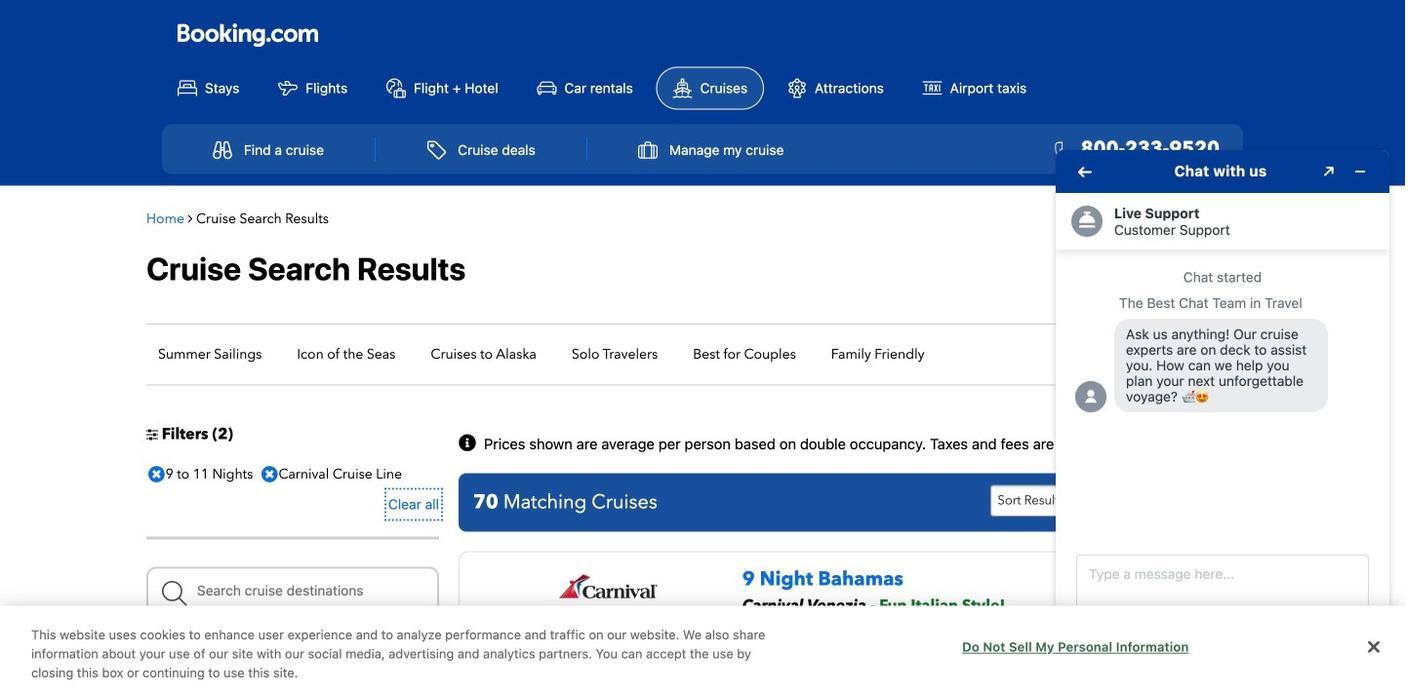 Task type: vqa. For each thing, say whether or not it's contained in the screenshot.
Booking.com Home Image
yes



Task type: locate. For each thing, give the bounding box(es) containing it.
info label image
[[459, 435, 480, 454]]

booking.com home image
[[178, 22, 318, 48]]

main content
[[137, 196, 1269, 693]]

sliders image
[[146, 428, 158, 442]]

None field
[[146, 568, 439, 614]]

travel menu navigation
[[162, 125, 1243, 174]]



Task type: describe. For each thing, give the bounding box(es) containing it.
globe image
[[742, 633, 754, 646]]

privacy alert dialog
[[0, 606, 1405, 693]]

carnival venezia image
[[488, 614, 729, 693]]

Search cruise destinations text field
[[146, 568, 439, 614]]

map marker image
[[744, 655, 752, 669]]

angle right image
[[188, 212, 193, 225]]

times circle image
[[143, 460, 170, 489]]

times circle image
[[257, 460, 283, 489]]

prices shown are average per person based on double occupancy. taxes and fees are not included. element
[[484, 437, 1145, 452]]

carnival cruise line image
[[559, 574, 658, 600]]



